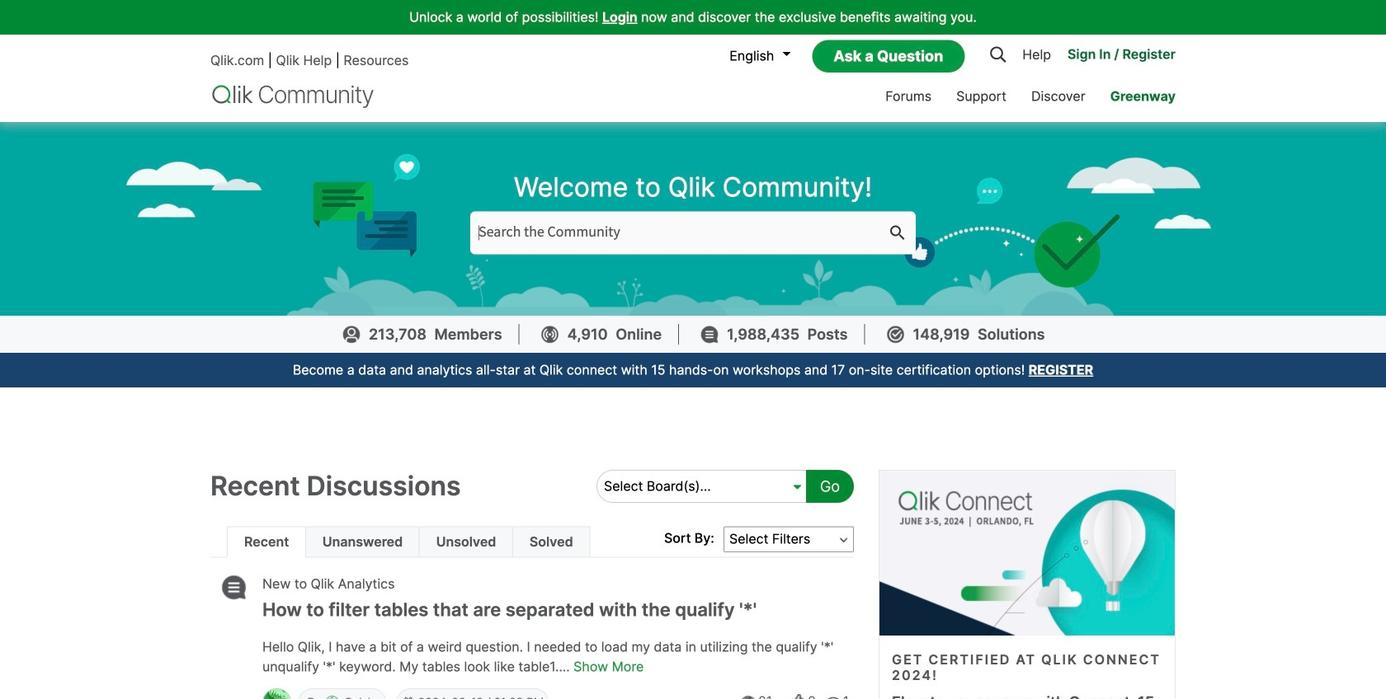 Task type: vqa. For each thing, say whether or not it's contained in the screenshot.
'gallery' inside Qlik Gallery link
no



Task type: describe. For each thing, give the bounding box(es) containing it.
views image
[[742, 694, 755, 700]]

forum image
[[216, 575, 248, 600]]

like image
[[791, 695, 804, 700]]

qlik connect image
[[879, 471, 1175, 636]]



Task type: locate. For each thing, give the bounding box(es) containing it.
tab list
[[227, 527, 590, 558]]

replies image
[[827, 696, 840, 700]]

partner - contributor ii image
[[326, 696, 340, 700]]

menu bar
[[738, 73, 1188, 122]]

qlik image
[[210, 84, 375, 109]]



